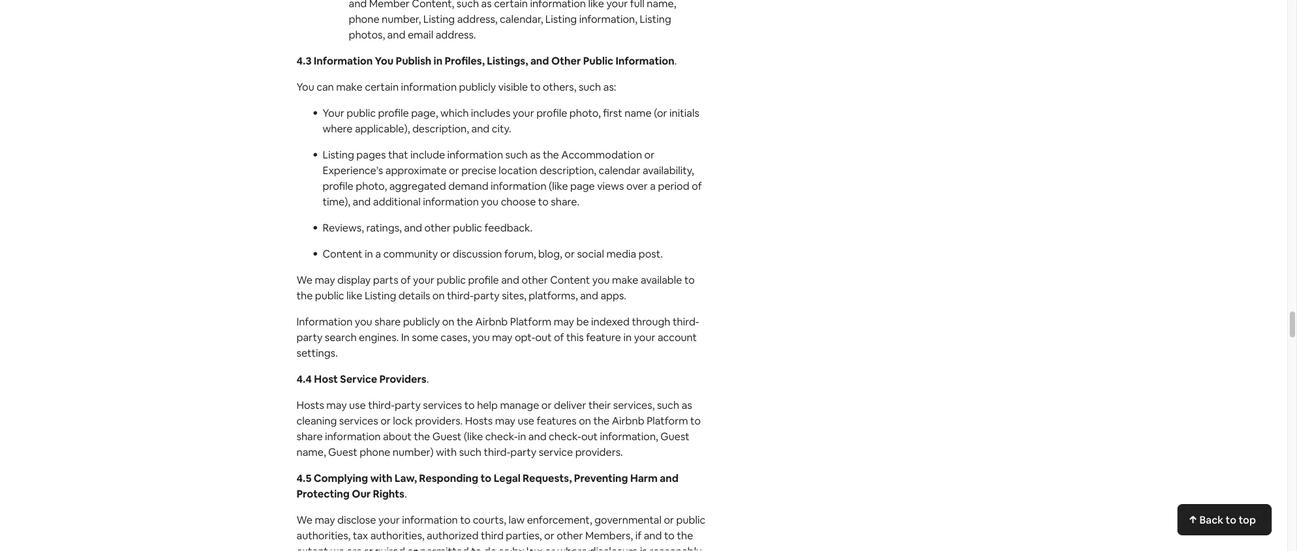 Task type: vqa. For each thing, say whether or not it's contained in the screenshot.
leftmost the "total"
no



Task type: locate. For each thing, give the bounding box(es) containing it.
1 horizontal spatial authorities,
[[370, 529, 424, 542]]

4.5 complying with law, responding to legal requests, preventing harm and protecting our rights
[[297, 471, 679, 500]]

4.4 host service providers .
[[297, 372, 429, 386]]

to inside 4.5 complying with law, responding to legal requests, preventing harm and protecting our rights
[[481, 471, 492, 485]]

1 horizontal spatial platform
[[647, 414, 688, 427]]

other up the platforms,
[[522, 273, 548, 286]]

of left this
[[554, 330, 564, 344]]

use down manage
[[518, 414, 534, 427]]

photo, inside "your public profile page, which includes your profile photo, first name (or initials where applicable), description, and city."
[[570, 106, 601, 119]]

publicly down 4.3 information you publish in profiles, listings, and other public information .
[[459, 80, 496, 93]]

out inside the hosts may use third-party services to help manage or deliver their services, such as cleaning services or lock providers. hosts may use features on the airbnb platform to share information about the guest (like check-in and check-out information, guest name, guest phone number) with such third-party service providers.
[[581, 430, 598, 443]]

you up certain
[[375, 54, 394, 67]]

1 vertical spatial with
[[370, 471, 392, 485]]

and inside listing pages that include information such as the accommodation or experience's approximate or precise location description, calendar availability, profile photo, aggregated demand information (like page views over a period of time), and additional information you choose to share.
[[353, 195, 371, 208]]

public right the governmental
[[676, 513, 706, 527]]

0 vertical spatial airbnb
[[475, 315, 508, 328]]

other up community
[[424, 221, 451, 234]]

0 horizontal spatial listing
[[323, 148, 354, 161]]

0 horizontal spatial guest
[[328, 445, 357, 459]]

you down demand
[[481, 195, 499, 208]]

party
[[474, 289, 500, 302], [297, 330, 323, 344], [395, 398, 421, 412], [510, 445, 536, 459]]

1 authorities, from the left
[[297, 529, 351, 542]]

manage
[[500, 398, 539, 412]]

1 horizontal spatial publicly
[[459, 80, 496, 93]]

0 vertical spatial of
[[692, 179, 702, 192]]

0 horizontal spatial where
[[323, 122, 353, 135]]

0 vertical spatial where
[[323, 122, 353, 135]]

the up number)
[[414, 430, 430, 443]]

on right details
[[432, 289, 445, 302]]

check- down help
[[485, 430, 518, 443]]

you up apps.
[[592, 273, 610, 286]]

of inside listing pages that include information such as the accommodation or experience's approximate or precise location description, calendar availability, profile photo, aggregated demand information (like page views over a period of time), and additional information you choose to share.
[[692, 179, 702, 192]]

. up initials
[[675, 54, 677, 67]]

(like
[[549, 179, 568, 192], [464, 430, 483, 443]]

third- up cases,
[[447, 289, 474, 302]]

0 vertical spatial share
[[375, 315, 401, 328]]

third
[[481, 529, 504, 542]]

your inside "your public profile page, which includes your profile photo, first name (or initials where applicable), description, and city."
[[513, 106, 534, 119]]

0 vertical spatial use
[[349, 398, 366, 412]]

authorities, up required
[[370, 529, 424, 542]]

other down enforcement,
[[557, 529, 583, 542]]

1 horizontal spatial .
[[427, 372, 429, 386]]

service
[[340, 372, 377, 386]]

0 horizontal spatial share
[[297, 430, 323, 443]]

1 vertical spatial we
[[297, 513, 313, 527]]

description, inside "your public profile page, which includes your profile photo, first name (or initials where applicable), description, and city."
[[412, 122, 469, 135]]

so
[[499, 545, 510, 551]]

and inside the hosts may use third-party services to help manage or deliver their services, such as cleaning services or lock providers. hosts may use features on the airbnb platform to share information about the guest (like check-in and check-out information, guest name, guest phone number) with such third-party service providers.
[[528, 430, 547, 443]]

1 horizontal spatial out
[[581, 430, 598, 443]]

0 vertical spatial content
[[323, 247, 363, 260]]

1 check- from the left
[[485, 430, 518, 443]]

0 horizontal spatial make
[[336, 80, 363, 93]]

1 horizontal spatial with
[[436, 445, 457, 459]]

(like inside listing pages that include information such as the accommodation or experience's approximate or precise location description, calendar availability, profile photo, aggregated demand information (like page views over a period of time), and additional information you choose to share.
[[549, 179, 568, 192]]

0 vertical spatial description,
[[412, 122, 469, 135]]

. down "law,"
[[404, 487, 407, 500]]

listing up experience's
[[323, 148, 354, 161]]

information inside information you share publicly on the airbnb platform may be indexed through third- party search engines. in some cases, you may opt-out of this feature in your account settings.
[[297, 315, 353, 328]]

1 horizontal spatial content
[[550, 273, 590, 286]]

1 horizontal spatial other
[[522, 273, 548, 286]]

1 horizontal spatial photo,
[[570, 106, 601, 119]]

where inside "your public profile page, which includes your profile photo, first name (or initials where applicable), description, and city."
[[323, 122, 353, 135]]

information inside we may disclose your information to courts, law enforcement, governmental or public authorities, tax authorities, authorized third parties, or other members, if and to the extent we are required or permitted to do so by law or where disclosure is reasonab
[[402, 513, 458, 527]]

post.
[[639, 247, 663, 260]]

1 vertical spatial a
[[375, 247, 381, 260]]

1 vertical spatial as
[[682, 398, 692, 412]]

other inside we may display parts of your public profile and other content you make available to the public like listing details on third-party sites, platforms, and apps.
[[522, 273, 548, 286]]

opt-
[[515, 330, 535, 344]]

blog,
[[538, 247, 562, 260]]

check-
[[485, 430, 518, 443], [549, 430, 581, 443]]

1 vertical spatial where
[[557, 545, 587, 551]]

description, down which
[[412, 122, 469, 135]]

description, for and
[[412, 122, 469, 135]]

1 horizontal spatial description,
[[540, 163, 596, 177]]

0 vertical spatial photo,
[[570, 106, 601, 119]]

may
[[315, 273, 335, 286], [554, 315, 574, 328], [492, 330, 512, 344], [326, 398, 347, 412], [495, 414, 515, 427], [315, 513, 335, 527]]

we may disclose your information to courts, law enforcement, governmental or public authorities, tax authorities, authorized third parties, or other members, if and to the extent we are required or permitted to do so by law or where disclosure is reasonab
[[297, 513, 707, 551]]

page
[[570, 179, 595, 192]]

and up service
[[528, 430, 547, 443]]

providers. right lock
[[415, 414, 463, 427]]

2 check- from the left
[[549, 430, 581, 443]]

0 horizontal spatial as
[[530, 148, 541, 161]]

1 horizontal spatial law
[[526, 545, 543, 551]]

platform
[[510, 315, 551, 328], [647, 414, 688, 427]]

0 horizontal spatial a
[[375, 247, 381, 260]]

harm
[[630, 471, 658, 485]]

publicly up some at the bottom of page
[[403, 315, 440, 328]]

the right if at left bottom
[[677, 529, 693, 542]]

includes
[[471, 106, 510, 119]]

social
[[577, 247, 604, 260]]

listing
[[323, 148, 354, 161], [365, 289, 396, 302]]

this
[[566, 330, 584, 344]]

and inside 4.5 complying with law, responding to legal requests, preventing harm and protecting our rights
[[660, 471, 679, 485]]

use
[[349, 398, 366, 412], [518, 414, 534, 427]]

publicly
[[459, 80, 496, 93], [403, 315, 440, 328]]

1 horizontal spatial as
[[682, 398, 692, 412]]

we left display in the left of the page
[[297, 273, 313, 286]]

2 vertical spatial on
[[579, 414, 591, 427]]

0 vertical spatial (like
[[549, 179, 568, 192]]

1 vertical spatial listing
[[365, 289, 396, 302]]

other inside we may disclose your information to courts, law enforcement, governmental or public authorities, tax authorities, authorized third parties, or other members, if and to the extent we are required or permitted to do so by law or where disclosure is reasonab
[[557, 529, 583, 542]]

you
[[481, 195, 499, 208], [592, 273, 610, 286], [355, 315, 372, 328], [472, 330, 490, 344]]

1 vertical spatial you
[[297, 80, 314, 93]]

2 authorities, from the left
[[370, 529, 424, 542]]

listing inside we may display parts of your public profile and other content you make available to the public like listing details on third-party sites, platforms, and apps.
[[365, 289, 396, 302]]

photo, inside listing pages that include information such as the accommodation or experience's approximate or precise location description, calendar availability, profile photo, aggregated demand information (like page views over a period of time), and additional information you choose to share.
[[356, 179, 387, 192]]

1 horizontal spatial services
[[423, 398, 462, 412]]

your down through
[[634, 330, 655, 344]]

their
[[588, 398, 611, 412]]

publicly inside information you share publicly on the airbnb platform may be indexed through third- party search engines. in some cases, you may opt-out of this feature in your account settings.
[[403, 315, 440, 328]]

and
[[530, 54, 549, 67], [471, 122, 490, 135], [353, 195, 371, 208], [404, 221, 422, 234], [501, 273, 519, 286], [580, 289, 598, 302], [528, 430, 547, 443], [660, 471, 679, 485], [644, 529, 662, 542]]

information
[[314, 54, 373, 67], [616, 54, 675, 67], [297, 315, 353, 328]]

0 horizontal spatial authorities,
[[297, 529, 351, 542]]

profiles,
[[445, 54, 485, 67]]

platform up opt-
[[510, 315, 551, 328]]

a
[[650, 179, 656, 192], [375, 247, 381, 260]]

on up cases,
[[442, 315, 454, 328]]

photo,
[[570, 106, 601, 119], [356, 179, 387, 192]]

photo, down experience's
[[356, 179, 387, 192]]

may down protecting
[[315, 513, 335, 527]]

a inside listing pages that include information such as the accommodation or experience's approximate or precise location description, calendar availability, profile photo, aggregated demand information (like page views over a period of time), and additional information you choose to share.
[[650, 179, 656, 192]]

on
[[432, 289, 445, 302], [442, 315, 454, 328], [579, 414, 591, 427]]

1 horizontal spatial of
[[554, 330, 564, 344]]

display
[[337, 273, 371, 286]]

lock
[[393, 414, 413, 427]]

1 horizontal spatial guest
[[432, 430, 462, 443]]

1 horizontal spatial (like
[[549, 179, 568, 192]]

sites,
[[502, 289, 526, 302]]

2 horizontal spatial of
[[692, 179, 702, 192]]

out inside information you share publicly on the airbnb platform may be indexed through third- party search engines. in some cases, you may opt-out of this feature in your account settings.
[[535, 330, 552, 344]]

with up rights
[[370, 471, 392, 485]]

. down some at the bottom of page
[[427, 372, 429, 386]]

the
[[543, 148, 559, 161], [297, 289, 313, 302], [457, 315, 473, 328], [593, 414, 610, 427], [414, 430, 430, 443], [677, 529, 693, 542]]

may left opt-
[[492, 330, 512, 344]]

profile down discussion
[[468, 273, 499, 286]]

1 horizontal spatial airbnb
[[612, 414, 644, 427]]

make
[[336, 80, 363, 93], [612, 273, 638, 286]]

1 vertical spatial use
[[518, 414, 534, 427]]

third- up account
[[673, 315, 699, 328]]

may up cleaning
[[326, 398, 347, 412]]

where down enforcement,
[[557, 545, 587, 551]]

1 we from the top
[[297, 273, 313, 286]]

0 horizontal spatial airbnb
[[475, 315, 508, 328]]

and right "harm"
[[660, 471, 679, 485]]

2 horizontal spatial guest
[[661, 430, 690, 443]]

public up applicable),
[[347, 106, 376, 119]]

1 vertical spatial description,
[[540, 163, 596, 177]]

1 vertical spatial content
[[550, 273, 590, 286]]

enforcement,
[[527, 513, 592, 527]]

to inside we may display parts of your public profile and other content you make available to the public like listing details on third-party sites, platforms, and apps.
[[684, 273, 695, 286]]

out left this
[[535, 330, 552, 344]]

share up engines.
[[375, 315, 401, 328]]

0 horizontal spatial (like
[[464, 430, 483, 443]]

service
[[539, 445, 573, 459]]

initials
[[670, 106, 699, 119]]

listing down the parts
[[365, 289, 396, 302]]

1 vertical spatial make
[[612, 273, 638, 286]]

guest up the complying
[[328, 445, 357, 459]]

on down their
[[579, 414, 591, 427]]

we up extent
[[297, 513, 313, 527]]

1 horizontal spatial make
[[612, 273, 638, 286]]

2 vertical spatial other
[[557, 529, 583, 542]]

public down discussion
[[437, 273, 466, 286]]

0 horizontal spatial platform
[[510, 315, 551, 328]]

0 vertical spatial providers.
[[415, 414, 463, 427]]

as inside listing pages that include information such as the accommodation or experience's approximate or precise location description, calendar availability, profile photo, aggregated demand information (like page views over a period of time), and additional information you choose to share.
[[530, 148, 541, 161]]

1 horizontal spatial you
[[375, 54, 394, 67]]

location
[[499, 163, 537, 177]]

engines.
[[359, 330, 399, 344]]

name
[[625, 106, 652, 119]]

of up details
[[401, 273, 411, 286]]

hosts up cleaning
[[297, 398, 324, 412]]

such up location
[[505, 148, 528, 161]]

through
[[632, 315, 670, 328]]

content down reviews,
[[323, 247, 363, 260]]

you right cases,
[[472, 330, 490, 344]]

with inside 4.5 complying with law, responding to legal requests, preventing harm and protecting our rights
[[370, 471, 392, 485]]

law right by at the left of the page
[[526, 545, 543, 551]]

views
[[597, 179, 624, 192]]

and up community
[[404, 221, 422, 234]]

services left help
[[423, 398, 462, 412]]

and left apps.
[[580, 289, 598, 302]]

services
[[423, 398, 462, 412], [339, 414, 378, 427]]

name,
[[297, 445, 326, 459]]

the left like
[[297, 289, 313, 302]]

on inside the hosts may use third-party services to help manage or deliver their services, such as cleaning services or lock providers. hosts may use features on the airbnb platform to share information about the guest (like check-in and check-out information, guest name, guest phone number) with such third-party service providers.
[[579, 414, 591, 427]]

in right publish
[[434, 54, 442, 67]]

party inside information you share publicly on the airbnb platform may be indexed through third- party search engines. in some cases, you may opt-out of this feature in your account settings.
[[297, 330, 323, 344]]

we inside we may display parts of your public profile and other content you make available to the public like listing details on third-party sites, platforms, and apps.
[[297, 273, 313, 286]]

0 vertical spatial a
[[650, 179, 656, 192]]

as up location
[[530, 148, 541, 161]]

you left can
[[297, 80, 314, 93]]

we for we may display parts of your public profile and other content you make available to the public like listing details on third-party sites, platforms, and apps.
[[297, 273, 313, 286]]

with
[[436, 445, 457, 459], [370, 471, 392, 485]]

1 vertical spatial airbnb
[[612, 414, 644, 427]]

make inside we may display parts of your public profile and other content you make available to the public like listing details on third-party sites, platforms, and apps.
[[612, 273, 638, 286]]

share inside information you share publicly on the airbnb platform may be indexed through third- party search engines. in some cases, you may opt-out of this feature in your account settings.
[[375, 315, 401, 328]]

parties,
[[506, 529, 542, 542]]

the inside we may display parts of your public profile and other content you make available to the public like listing details on third-party sites, platforms, and apps.
[[297, 289, 313, 302]]

1 vertical spatial out
[[581, 430, 598, 443]]

1 vertical spatial services
[[339, 414, 378, 427]]

other
[[551, 54, 581, 67]]

0 horizontal spatial out
[[535, 330, 552, 344]]

you up engines.
[[355, 315, 372, 328]]

1 vertical spatial law
[[526, 545, 543, 551]]

0 vertical spatial on
[[432, 289, 445, 302]]

you inside we may display parts of your public profile and other content you make available to the public like listing details on third-party sites, platforms, and apps.
[[592, 273, 610, 286]]

1 horizontal spatial a
[[650, 179, 656, 192]]

other
[[424, 221, 451, 234], [522, 273, 548, 286], [557, 529, 583, 542]]

1 vertical spatial share
[[297, 430, 323, 443]]

0 vertical spatial platform
[[510, 315, 551, 328]]

1 horizontal spatial check-
[[549, 430, 581, 443]]

profile
[[378, 106, 409, 119], [536, 106, 567, 119], [323, 179, 353, 192], [468, 273, 499, 286]]

the up cases,
[[457, 315, 473, 328]]

share
[[375, 315, 401, 328], [297, 430, 323, 443]]

out down their
[[581, 430, 598, 443]]

authorities, up extent
[[297, 529, 351, 542]]

information down demand
[[423, 195, 479, 208]]

0 horizontal spatial description,
[[412, 122, 469, 135]]

as right services,
[[682, 398, 692, 412]]

content in a community or discussion forum, blog, or social media post.
[[323, 247, 663, 260]]

0 horizontal spatial other
[[424, 221, 451, 234]]

third- inside we may display parts of your public profile and other content you make available to the public like listing details on third-party sites, platforms, and apps.
[[447, 289, 474, 302]]

page,
[[411, 106, 438, 119]]

.
[[675, 54, 677, 67], [427, 372, 429, 386], [404, 487, 407, 500]]

services up phone
[[339, 414, 378, 427]]

profile up time),
[[323, 179, 353, 192]]

party inside we may display parts of your public profile and other content you make available to the public like listing details on third-party sites, platforms, and apps.
[[474, 289, 500, 302]]

such inside listing pages that include information such as the accommodation or experience's approximate or precise location description, calendar availability, profile photo, aggregated demand information (like page views over a period of time), and additional information you choose to share.
[[505, 148, 528, 161]]

the inside information you share publicly on the airbnb platform may be indexed through third- party search engines. in some cases, you may opt-out of this feature in your account settings.
[[457, 315, 473, 328]]

4.3 information you publish in profiles, listings, and other public information .
[[297, 54, 677, 67]]

with up responding
[[436, 445, 457, 459]]

platform inside the hosts may use third-party services to help manage or deliver their services, such as cleaning services or lock providers. hosts may use features on the airbnb platform to share information about the guest (like check-in and check-out information, guest name, guest phone number) with such third-party service providers.
[[647, 414, 688, 427]]

a down ratings,
[[375, 247, 381, 260]]

1 vertical spatial .
[[427, 372, 429, 386]]

and right time),
[[353, 195, 371, 208]]

0 vertical spatial other
[[424, 221, 451, 234]]

profile down others,
[[536, 106, 567, 119]]

1 vertical spatial photo,
[[356, 179, 387, 192]]

law up the parties,
[[509, 513, 525, 527]]

third- inside information you share publicly on the airbnb platform may be indexed through third- party search engines. in some cases, you may opt-out of this feature in your account settings.
[[673, 315, 699, 328]]

1 horizontal spatial share
[[375, 315, 401, 328]]

1 vertical spatial platform
[[647, 414, 688, 427]]

share up name,
[[297, 430, 323, 443]]

2 vertical spatial of
[[554, 330, 564, 344]]

do
[[484, 545, 497, 551]]

and right if at left bottom
[[644, 529, 662, 542]]

0 vertical spatial you
[[375, 54, 394, 67]]

your inside we may disclose your information to courts, law enforcement, governmental or public authorities, tax authorities, authorized third parties, or other members, if and to the extent we are required or permitted to do so by law or where disclosure is reasonab
[[378, 513, 400, 527]]

2 we from the top
[[297, 513, 313, 527]]

0 horizontal spatial publicly
[[403, 315, 440, 328]]

use down service
[[349, 398, 366, 412]]

1 vertical spatial providers.
[[575, 445, 623, 459]]

of right period
[[692, 179, 702, 192]]

listing inside listing pages that include information such as the accommodation or experience's approximate or precise location description, calendar availability, profile photo, aggregated demand information (like page views over a period of time), and additional information you choose to share.
[[323, 148, 354, 161]]

1 vertical spatial publicly
[[403, 315, 440, 328]]

a right over
[[650, 179, 656, 192]]

where inside we may disclose your information to courts, law enforcement, governmental or public authorities, tax authorities, authorized third parties, or other members, if and to the extent we are required or permitted to do so by law or where disclosure is reasonab
[[557, 545, 587, 551]]

1 horizontal spatial where
[[557, 545, 587, 551]]

discussion
[[453, 247, 502, 260]]

description, inside listing pages that include information such as the accommodation or experience's approximate or precise location description, calendar availability, profile photo, aggregated demand information (like page views over a period of time), and additional information you choose to share.
[[540, 163, 596, 177]]

we for we may disclose your information to courts, law enforcement, governmental or public authorities, tax authorities, authorized third parties, or other members, if and to the extent we are required or permitted to do so by law or where disclosure is reasonab
[[297, 513, 313, 527]]

(or
[[654, 106, 667, 119]]

parts
[[373, 273, 398, 286]]

(like up "share."
[[549, 179, 568, 192]]

make right can
[[336, 80, 363, 93]]

disclosure
[[590, 545, 638, 551]]

0 horizontal spatial content
[[323, 247, 363, 260]]

we inside we may disclose your information to courts, law enforcement, governmental or public authorities, tax authorities, authorized third parties, or other members, if and to the extent we are required or permitted to do so by law or where disclosure is reasonab
[[297, 513, 313, 527]]

your down visible
[[513, 106, 534, 119]]

1 horizontal spatial providers.
[[575, 445, 623, 459]]

1 vertical spatial hosts
[[465, 414, 493, 427]]

1 vertical spatial of
[[401, 273, 411, 286]]

the down their
[[593, 414, 610, 427]]

providers. up the preventing
[[575, 445, 623, 459]]

check- down features
[[549, 430, 581, 443]]

0 horizontal spatial with
[[370, 471, 392, 485]]

may inside we may display parts of your public profile and other content you make available to the public like listing details on third-party sites, platforms, and apps.
[[315, 273, 335, 286]]

the inside we may disclose your information to courts, law enforcement, governmental or public authorities, tax authorities, authorized third parties, or other members, if and to the extent we are required or permitted to do so by law or where disclosure is reasonab
[[677, 529, 693, 542]]

party up settings.
[[297, 330, 323, 344]]

0 vertical spatial listing
[[323, 148, 354, 161]]

phone
[[360, 445, 390, 459]]

2 horizontal spatial other
[[557, 529, 583, 542]]

0 horizontal spatial of
[[401, 273, 411, 286]]

airbnb inside the hosts may use third-party services to help manage or deliver their services, such as cleaning services or lock providers. hosts may use features on the airbnb platform to share information about the guest (like check-in and check-out information, guest name, guest phone number) with such third-party service providers.
[[612, 414, 644, 427]]

0 horizontal spatial photo,
[[356, 179, 387, 192]]

on inside information you share publicly on the airbnb platform may be indexed through third- party search engines. in some cases, you may opt-out of this feature in your account settings.
[[442, 315, 454, 328]]

such up responding
[[459, 445, 482, 459]]

guest right information,
[[661, 430, 690, 443]]

third-
[[447, 289, 474, 302], [673, 315, 699, 328], [368, 398, 395, 412], [484, 445, 510, 459]]

your down rights
[[378, 513, 400, 527]]

description,
[[412, 122, 469, 135], [540, 163, 596, 177]]

information up search
[[297, 315, 353, 328]]

authorities,
[[297, 529, 351, 542], [370, 529, 424, 542]]

aggregated
[[389, 179, 446, 192]]

disclose
[[337, 513, 376, 527]]

airbnb inside information you share publicly on the airbnb platform may be indexed through third- party search engines. in some cases, you may opt-out of this feature in your account settings.
[[475, 315, 508, 328]]

we
[[297, 273, 313, 286], [297, 513, 313, 527]]

in inside information you share publicly on the airbnb platform may be indexed through third- party search engines. in some cases, you may opt-out of this feature in your account settings.
[[623, 330, 632, 344]]

description, up "page"
[[540, 163, 596, 177]]

2 horizontal spatial .
[[675, 54, 677, 67]]

city.
[[492, 122, 511, 135]]

0 vertical spatial services
[[423, 398, 462, 412]]

0 vertical spatial publicly
[[459, 80, 496, 93]]

hosts
[[297, 398, 324, 412], [465, 414, 493, 427]]

permitted
[[420, 545, 469, 551]]

may left display in the left of the page
[[315, 273, 335, 286]]



Task type: describe. For each thing, give the bounding box(es) containing it.
reviews,
[[323, 221, 364, 234]]

and up sites,
[[501, 273, 519, 286]]

0 vertical spatial .
[[675, 54, 677, 67]]

4.3
[[297, 54, 312, 67]]

precise
[[461, 163, 496, 177]]

and left the other at the top left of page
[[530, 54, 549, 67]]

in inside the hosts may use third-party services to help manage or deliver their services, such as cleaning services or lock providers. hosts may use features on the airbnb platform to share information about the guest (like check-in and check-out information, guest name, guest phone number) with such third-party service providers.
[[518, 430, 526, 443]]

and inside we may disclose your information to courts, law enforcement, governmental or public authorities, tax authorities, authorized third parties, or other members, if and to the extent we are required or permitted to do so by law or where disclosure is reasonab
[[644, 529, 662, 542]]

feature
[[586, 330, 621, 344]]

details
[[399, 289, 430, 302]]

you inside listing pages that include information such as the accommodation or experience's approximate or precise location description, calendar availability, profile photo, aggregated demand information (like page views over a period of time), and additional information you choose to share.
[[481, 195, 499, 208]]

(like inside the hosts may use third-party services to help manage or deliver their services, such as cleaning services or lock providers. hosts may use features on the airbnb platform to share information about the guest (like check-in and check-out information, guest name, guest phone number) with such third-party service providers.
[[464, 430, 483, 443]]

public inside "your public profile page, which includes your profile photo, first name (or initials where applicable), description, and city."
[[347, 106, 376, 119]]

number)
[[393, 445, 434, 459]]

are
[[347, 545, 362, 551]]

apps.
[[601, 289, 626, 302]]

reviews, ratings, and other public feedback.
[[323, 221, 533, 234]]

1 horizontal spatial hosts
[[465, 414, 493, 427]]

may inside we may disclose your information to courts, law enforcement, governmental or public authorities, tax authorities, authorized third parties, or other members, if and to the extent we are required or permitted to do so by law or where disclosure is reasonab
[[315, 513, 335, 527]]

services,
[[613, 398, 655, 412]]

of inside we may display parts of your public profile and other content you make available to the public like listing details on third-party sites, platforms, and apps.
[[401, 273, 411, 286]]

public inside we may disclose your information to courts, law enforcement, governmental or public authorities, tax authorities, authorized third parties, or other members, if and to the extent we are required or permitted to do so by law or where disclosure is reasonab
[[676, 513, 706, 527]]

law,
[[395, 471, 417, 485]]

party up lock
[[395, 398, 421, 412]]

0 horizontal spatial hosts
[[297, 398, 324, 412]]

about
[[383, 430, 412, 443]]

legal
[[494, 471, 520, 485]]

pages
[[356, 148, 386, 161]]

1 horizontal spatial use
[[518, 414, 534, 427]]

information up the choose
[[491, 179, 547, 192]]

share inside the hosts may use third-party services to help manage or deliver their services, such as cleaning services or lock providers. hosts may use features on the airbnb platform to share information about the guest (like check-in and check-out information, guest name, guest phone number) with such third-party service providers.
[[297, 430, 323, 443]]

host
[[314, 372, 338, 386]]

your inside information you share publicly on the airbnb platform may be indexed through third- party search engines. in some cases, you may opt-out of this feature in your account settings.
[[634, 330, 655, 344]]

in up display in the left of the page
[[365, 247, 373, 260]]

with inside the hosts may use third-party services to help manage or deliver their services, such as cleaning services or lock providers. hosts may use features on the airbnb platform to share information about the guest (like check-in and check-out information, guest name, guest phone number) with such third-party service providers.
[[436, 445, 457, 459]]

on inside we may display parts of your public profile and other content you make available to the public like listing details on third-party sites, platforms, and apps.
[[432, 289, 445, 302]]

rights
[[373, 487, 404, 500]]

availability,
[[643, 163, 694, 177]]

public left like
[[315, 289, 344, 302]]

available
[[641, 273, 682, 286]]

to inside listing pages that include information such as the accommodation or experience's approximate or precise location description, calendar availability, profile photo, aggregated demand information (like page views over a period of time), and additional information you choose to share.
[[538, 195, 549, 208]]

preventing
[[574, 471, 628, 485]]

information up can
[[314, 54, 373, 67]]

protecting
[[297, 487, 350, 500]]

as inside the hosts may use third-party services to help manage or deliver their services, such as cleaning services or lock providers. hosts may use features on the airbnb platform to share information about the guest (like check-in and check-out information, guest name, guest phone number) with such third-party service providers.
[[682, 398, 692, 412]]

profile inside listing pages that include information such as the accommodation or experience's approximate or precise location description, calendar availability, profile photo, aggregated demand information (like page views over a period of time), and additional information you choose to share.
[[323, 179, 353, 192]]

profile inside we may display parts of your public profile and other content you make available to the public like listing details on third-party sites, platforms, and apps.
[[468, 273, 499, 286]]

hosts may use third-party services to help manage or deliver their services, such as cleaning services or lock providers. hosts may use features on the airbnb platform to share information about the guest (like check-in and check-out information, guest name, guest phone number) with such third-party service providers.
[[297, 398, 701, 459]]

approximate
[[385, 163, 447, 177]]

third- up legal
[[484, 445, 510, 459]]

additional
[[373, 195, 421, 208]]

may left be
[[554, 315, 574, 328]]

and inside "your public profile page, which includes your profile photo, first name (or initials where applicable), description, and city."
[[471, 122, 490, 135]]

members,
[[585, 529, 633, 542]]

as:
[[603, 80, 616, 93]]

0 horizontal spatial services
[[339, 414, 378, 427]]

extent
[[297, 545, 328, 551]]

platform inside information you share publicly on the airbnb platform may be indexed through third- party search engines. in some cases, you may opt-out of this feature in your account settings.
[[510, 315, 551, 328]]

if
[[635, 529, 642, 542]]

can
[[317, 80, 334, 93]]

may down manage
[[495, 414, 515, 427]]

listings,
[[487, 54, 528, 67]]

authorized
[[427, 529, 479, 542]]

calendar
[[599, 163, 640, 177]]

that
[[388, 148, 408, 161]]

information up as:
[[616, 54, 675, 67]]

listing pages that include information such as the accommodation or experience's approximate or precise location description, calendar availability, profile photo, aggregated demand information (like page views over a period of time), and additional information you choose to share.
[[323, 148, 702, 208]]

such left as:
[[579, 80, 601, 93]]

your inside we may display parts of your public profile and other content you make available to the public like listing details on third-party sites, platforms, and apps.
[[413, 273, 434, 286]]

third- up lock
[[368, 398, 395, 412]]

tax
[[353, 529, 368, 542]]

public up discussion
[[453, 221, 482, 234]]

4.4
[[297, 372, 312, 386]]

we
[[330, 545, 345, 551]]

indexed
[[591, 315, 630, 328]]

certain
[[365, 80, 399, 93]]

community
[[383, 247, 438, 260]]

the inside listing pages that include information such as the accommodation or experience's approximate or precise location description, calendar availability, profile photo, aggregated demand information (like page views over a period of time), and additional information you choose to share.
[[543, 148, 559, 161]]

back
[[1200, 513, 1224, 527]]

courts,
[[473, 513, 506, 527]]

your
[[323, 106, 344, 119]]

experience's
[[323, 163, 383, 177]]

back to top
[[1200, 513, 1256, 527]]

cleaning
[[297, 414, 337, 427]]

party up legal
[[510, 445, 536, 459]]

platforms,
[[529, 289, 578, 302]]

information inside the hosts may use third-party services to help manage or deliver their services, such as cleaning services or lock providers. hosts may use features on the airbnb platform to share information about the guest (like check-in and check-out information, guest name, guest phone number) with such third-party service providers.
[[325, 430, 381, 443]]

4.5
[[297, 471, 312, 485]]

you can make certain information publicly visible to others, such as:
[[297, 80, 616, 93]]

of inside information you share publicly on the airbnb platform may be indexed through third- party search engines. in some cases, you may opt-out of this feature in your account settings.
[[554, 330, 564, 344]]

such right services,
[[657, 398, 679, 412]]

requests,
[[523, 471, 572, 485]]

deliver
[[554, 398, 586, 412]]

0 horizontal spatial .
[[404, 487, 407, 500]]

required
[[364, 545, 405, 551]]

description, for calendar
[[540, 163, 596, 177]]

cases,
[[441, 330, 470, 344]]

0 vertical spatial make
[[336, 80, 363, 93]]

ratings,
[[366, 221, 402, 234]]

search
[[325, 330, 357, 344]]

first
[[603, 106, 622, 119]]

in
[[401, 330, 410, 344]]

your public profile page, which includes your profile photo, first name (or initials where applicable), description, and city.
[[323, 106, 699, 135]]

information up precise
[[447, 148, 503, 161]]

applicable),
[[355, 122, 410, 135]]

we may display parts of your public profile and other content you make available to the public like listing details on third-party sites, platforms, and apps.
[[297, 273, 695, 302]]

forum,
[[504, 247, 536, 260]]

share.
[[551, 195, 579, 208]]

choose
[[501, 195, 536, 208]]

like
[[347, 289, 362, 302]]

content inside we may display parts of your public profile and other content you make available to the public like listing details on third-party sites, platforms, and apps.
[[550, 273, 590, 286]]

0 vertical spatial law
[[509, 513, 525, 527]]

by
[[512, 545, 524, 551]]

which
[[440, 106, 469, 119]]

to inside button
[[1226, 513, 1236, 527]]

features
[[537, 414, 577, 427]]

settings.
[[297, 346, 338, 360]]

0 horizontal spatial providers.
[[415, 414, 463, 427]]

is
[[640, 545, 647, 551]]

media
[[606, 247, 636, 260]]

demand
[[448, 179, 488, 192]]

profile up applicable),
[[378, 106, 409, 119]]

back to top button
[[1177, 504, 1272, 536]]

publish
[[396, 54, 431, 67]]

information up 'page,'
[[401, 80, 457, 93]]

our
[[352, 487, 371, 500]]

0 horizontal spatial you
[[297, 80, 314, 93]]

0 horizontal spatial use
[[349, 398, 366, 412]]

complying
[[314, 471, 368, 485]]

top
[[1239, 513, 1256, 527]]

account
[[658, 330, 697, 344]]

accommodation
[[561, 148, 642, 161]]

information you share publicly on the airbnb platform may be indexed through third- party search engines. in some cases, you may opt-out of this feature in your account settings.
[[297, 315, 699, 360]]



